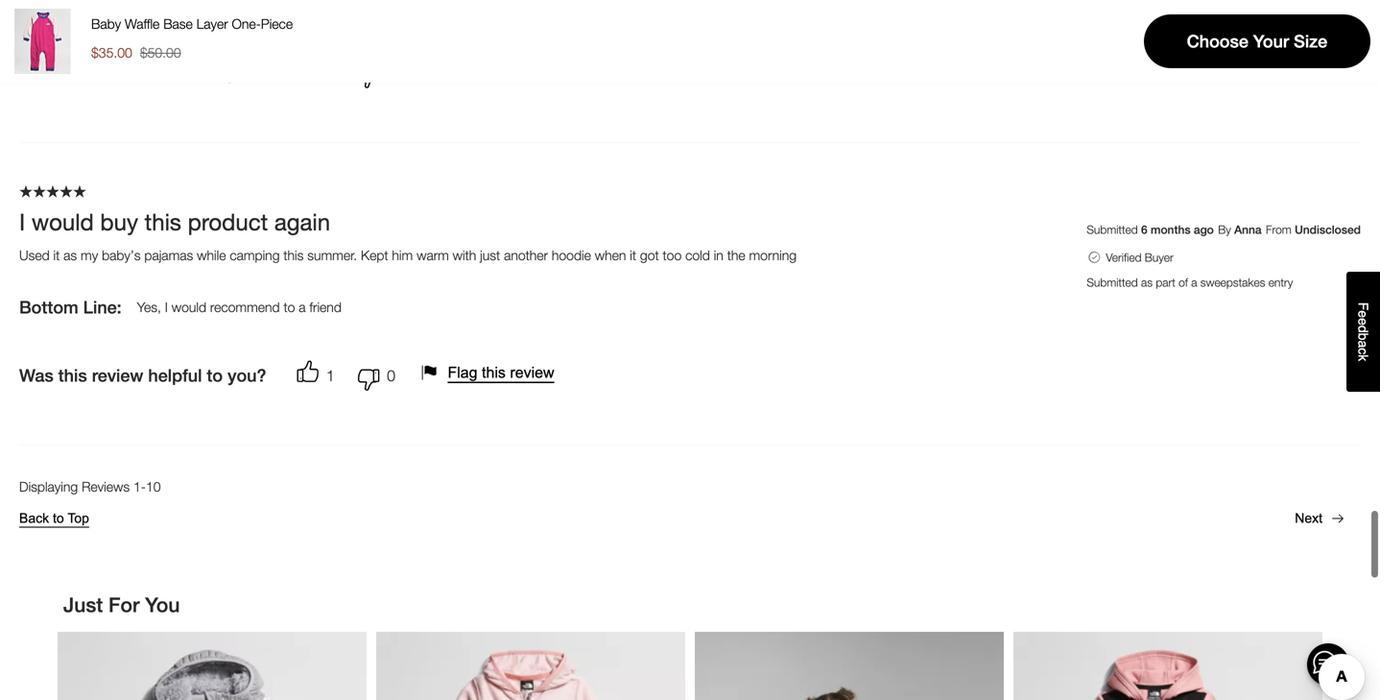 Task type: locate. For each thing, give the bounding box(es) containing it.
1 vertical spatial was this review helpful to you?
[[19, 366, 266, 386]]

to left "top"
[[53, 511, 64, 526]]

1 vertical spatial submitted
[[1087, 276, 1139, 289]]

review down $35.00
[[92, 63, 143, 83]]

e up "d"
[[1356, 311, 1372, 318]]

2 was from the top
[[19, 366, 53, 386]]

i right yes,
[[165, 299, 168, 315]]

0 horizontal spatial would
[[32, 208, 94, 235]]

submitted up 'verified'
[[1087, 223, 1139, 236]]

2 you? from the top
[[228, 366, 266, 386]]

you?
[[228, 63, 266, 83], [228, 366, 266, 386]]

2 vertical spatial a
[[1356, 340, 1372, 348]]

helpful down yes,
[[148, 366, 202, 386]]

just
[[63, 593, 103, 617]]

e up b
[[1356, 318, 1372, 325]]

with
[[453, 247, 477, 263]]

yes,
[[137, 299, 161, 315]]

was this review helpful to you?
[[19, 63, 266, 83], [19, 366, 266, 386]]

baby waffle base layer one-piece
[[91, 16, 293, 32]]

review
[[92, 63, 143, 83], [510, 364, 555, 381], [92, 366, 143, 386]]

1 vertical spatial was
[[19, 366, 53, 386]]

you? down "one-"
[[228, 63, 266, 83]]

2 horizontal spatial a
[[1356, 340, 1372, 348]]

1-
[[133, 479, 146, 495]]

review inside flag this review button
[[510, 364, 555, 381]]

submitted down 'verified'
[[1087, 276, 1139, 289]]

0 vertical spatial was this review helpful to you?
[[19, 63, 266, 83]]

1 horizontal spatial i
[[165, 299, 168, 315]]

e
[[1356, 311, 1372, 318], [1356, 318, 1372, 325]]

line:
[[83, 297, 122, 318]]

1 horizontal spatial would
[[172, 299, 207, 315]]

submitted
[[1087, 223, 1139, 236], [1087, 276, 1139, 289]]

i
[[19, 208, 25, 235], [165, 299, 168, 315]]

sweepstakes
[[1201, 276, 1266, 289]]

2 was this review helpful to you? from the top
[[19, 366, 266, 386]]

cold
[[686, 247, 710, 263]]

0 horizontal spatial it
[[53, 247, 60, 263]]

1 horizontal spatial it
[[630, 247, 637, 263]]

when
[[595, 247, 626, 263]]

i up used
[[19, 208, 25, 235]]

got
[[640, 247, 659, 263]]

0 vertical spatial you?
[[228, 63, 266, 83]]

1 horizontal spatial as
[[1142, 276, 1153, 289]]

just
[[480, 247, 500, 263]]

1 submitted from the top
[[1087, 223, 1139, 236]]

10
[[146, 479, 161, 495]]

months
[[1151, 223, 1191, 236]]

to left friend
[[284, 299, 295, 315]]

was this review helpful to you? down yes,
[[19, 366, 266, 386]]

1 vertical spatial would
[[172, 299, 207, 315]]

as left the part
[[1142, 276, 1153, 289]]

my
[[81, 247, 98, 263]]

it right used
[[53, 247, 60, 263]]

this
[[58, 63, 87, 83], [145, 208, 181, 235], [284, 247, 304, 263], [482, 364, 506, 381], [58, 366, 87, 386]]

submitted for submitted 6 months ago by anna from undisclosed
[[1087, 223, 1139, 236]]

as left my
[[64, 247, 77, 263]]

0 vertical spatial helpful
[[148, 63, 202, 83]]

1 horizontal spatial a
[[1192, 276, 1198, 289]]

morning
[[750, 247, 797, 263]]

it
[[53, 247, 60, 263], [630, 247, 637, 263]]

0 vertical spatial would
[[32, 208, 94, 235]]

you? down the recommend
[[228, 366, 266, 386]]

a
[[1192, 276, 1198, 289], [299, 299, 306, 315], [1356, 340, 1372, 348]]

0 vertical spatial i
[[19, 208, 25, 235]]

base
[[163, 16, 193, 32]]

next
[[1296, 511, 1323, 526]]

k
[[1356, 355, 1372, 361]]

0 vertical spatial was
[[19, 63, 53, 83]]

review right flag
[[510, 364, 555, 381]]

would right yes,
[[172, 299, 207, 315]]

to
[[207, 63, 223, 83], [284, 299, 295, 315], [207, 366, 223, 386], [53, 511, 64, 526]]

to down layer
[[207, 63, 223, 83]]

f e e d b a c k
[[1356, 302, 1372, 361]]

this inside button
[[482, 364, 506, 381]]

kids' freedom insulated jacket image
[[695, 632, 1004, 700]]

you
[[145, 593, 180, 617]]

1 vertical spatial you?
[[228, 366, 266, 386]]

your
[[1254, 31, 1290, 51]]

f e e d b a c k button
[[1347, 272, 1381, 392]]

would
[[32, 208, 94, 235], [172, 299, 207, 315]]

a left friend
[[299, 299, 306, 315]]

as
[[64, 247, 77, 263], [1142, 276, 1153, 289]]

of
[[1179, 276, 1189, 289]]

by
[[1219, 223, 1232, 236]]

$35.00
[[91, 45, 132, 60]]

waffle
[[125, 16, 160, 32]]

for
[[109, 593, 140, 617]]

baby winter warm set image
[[1014, 632, 1323, 700]]

a inside 'f e e d b a c k' button
[[1356, 340, 1372, 348]]

a up k in the right bottom of the page
[[1356, 340, 1372, 348]]

was this review helpful to you? down "$50.00"
[[19, 63, 266, 83]]

1 vertical spatial a
[[299, 299, 306, 315]]

would up my
[[32, 208, 94, 235]]

it left got
[[630, 247, 637, 263]]

0 vertical spatial submitted
[[1087, 223, 1139, 236]]

helpful
[[148, 63, 202, 83], [148, 366, 202, 386]]

to down "yes, i would recommend to a friend"
[[207, 366, 223, 386]]

a right of
[[1192, 276, 1198, 289]]

0 horizontal spatial a
[[299, 299, 306, 315]]

1
[[326, 367, 335, 385]]

helpful down "$50.00"
[[148, 63, 202, 83]]

layer
[[197, 16, 228, 32]]

2 submitted from the top
[[1087, 276, 1139, 289]]

used it as my baby's pajamas while camping this summer. kept him warm with just another hoodie when it got too cold in the morning
[[19, 247, 797, 263]]

was
[[19, 63, 53, 83], [19, 366, 53, 386]]

0 vertical spatial a
[[1192, 276, 1198, 289]]

pajamas
[[144, 247, 193, 263]]

flag this review
[[448, 364, 555, 381]]

1 was from the top
[[19, 63, 53, 83]]

0 horizontal spatial as
[[64, 247, 77, 263]]

product
[[188, 208, 268, 235]]

1 vertical spatial helpful
[[148, 366, 202, 386]]



Task type: vqa. For each thing, say whether or not it's contained in the screenshot.
Camping
yes



Task type: describe. For each thing, give the bounding box(es) containing it.
1 helpful from the top
[[148, 63, 202, 83]]

0 button
[[343, 356, 403, 395]]

buyer
[[1145, 251, 1174, 264]]

submitted 6 months ago by anna from undisclosed
[[1087, 223, 1362, 236]]

him
[[392, 247, 413, 263]]

2 it from the left
[[630, 247, 637, 263]]

review down line:
[[92, 366, 143, 386]]

flag
[[448, 364, 478, 381]]

verified
[[1107, 251, 1142, 264]]

submitted as part of a sweepstakes entry
[[1087, 276, 1294, 289]]

i would buy this product again
[[19, 208, 330, 235]]

part
[[1156, 276, 1176, 289]]

bottom
[[19, 297, 78, 318]]

1 vertical spatial as
[[1142, 276, 1153, 289]]

choose your size button
[[1145, 14, 1371, 68]]

6
[[1142, 223, 1148, 236]]

to inside button
[[53, 511, 64, 526]]

baby
[[91, 16, 121, 32]]

1 vertical spatial i
[[165, 299, 168, 315]]

piece
[[261, 16, 293, 32]]

kept
[[361, 247, 388, 263]]

flag this review button
[[419, 361, 562, 384]]

back to top
[[19, 511, 89, 526]]

baby's
[[102, 247, 141, 263]]

while
[[197, 247, 226, 263]]

0 vertical spatial as
[[64, 247, 77, 263]]

undisclosed
[[1295, 223, 1362, 236]]

back
[[19, 511, 49, 526]]

$50.00
[[140, 45, 181, 60]]

b
[[1356, 333, 1372, 340]]

displaying reviews             1-10
[[19, 479, 161, 495]]

camping
[[230, 247, 280, 263]]

recommend
[[210, 299, 280, 315]]

entry
[[1269, 276, 1294, 289]]

warm
[[417, 247, 449, 263]]

0 horizontal spatial i
[[19, 208, 25, 235]]

summer.
[[308, 247, 357, 263]]

from
[[1267, 223, 1292, 236]]

2 e from the top
[[1356, 318, 1372, 325]]

size
[[1295, 31, 1328, 51]]

displaying
[[19, 479, 78, 495]]

ago
[[1194, 223, 1215, 236]]

f
[[1356, 302, 1372, 311]]

d
[[1356, 325, 1372, 333]]

https://images.thenorthface.com/is/image/thenorthface/nf0a7wwk_wug_hero?$color swatch$ image
[[10, 9, 75, 74]]

1 was this review helpful to you? from the top
[[19, 63, 266, 83]]

1 you? from the top
[[228, 63, 266, 83]]

top
[[68, 511, 89, 526]]

c
[[1356, 348, 1372, 355]]

submitted for submitted as part of a sweepstakes entry
[[1087, 276, 1139, 289]]

friend
[[310, 299, 342, 315]]

baby glacier one-piece image
[[376, 632, 686, 700]]

too
[[663, 247, 682, 263]]

again
[[274, 208, 330, 235]]

a for yes, i would recommend to a friend
[[299, 299, 306, 315]]

hoodie
[[552, 247, 591, 263]]

baby thermoball™ one-piece image
[[58, 632, 367, 700]]

choose
[[1188, 31, 1249, 51]]

the
[[728, 247, 746, 263]]

buy
[[100, 208, 138, 235]]

a for f e e d b a c k
[[1356, 340, 1372, 348]]

reviews
[[82, 479, 130, 495]]

0
[[387, 367, 396, 385]]

just for you
[[63, 593, 180, 617]]

choose your size
[[1188, 31, 1328, 51]]

used
[[19, 247, 50, 263]]

anna
[[1235, 223, 1262, 236]]

yes, i would recommend to a friend
[[137, 299, 342, 315]]

bottom line:
[[19, 297, 122, 318]]

2 helpful from the top
[[148, 366, 202, 386]]

another
[[504, 247, 548, 263]]

1 it from the left
[[53, 247, 60, 263]]

one-
[[232, 16, 261, 32]]

next button
[[1296, 511, 1346, 526]]

1 button
[[297, 356, 343, 395]]

verified buyer
[[1107, 251, 1174, 264]]

1 e from the top
[[1356, 311, 1372, 318]]

in
[[714, 247, 724, 263]]

back to top button
[[19, 511, 89, 526]]



